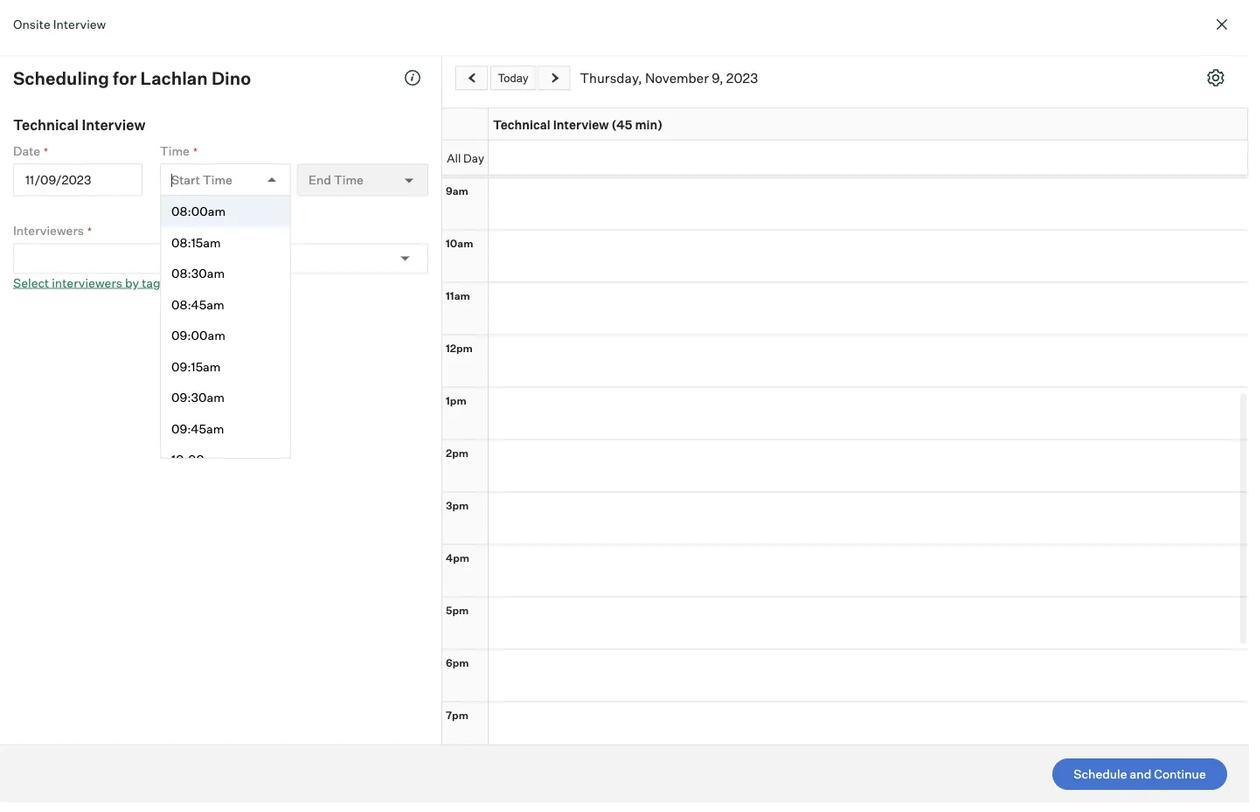 Task type: vqa. For each thing, say whether or not it's contained in the screenshot.
Interview
yes



Task type: describe. For each thing, give the bounding box(es) containing it.
interview for technical interview
[[82, 116, 146, 133]]

4pm
[[446, 551, 470, 564]]

continue
[[1154, 767, 1206, 782]]

and
[[1130, 767, 1152, 782]]

right single arrow image
[[548, 72, 562, 84]]

2pm
[[446, 446, 469, 459]]

by
[[125, 275, 139, 290]]

schedule and continue button
[[1053, 759, 1228, 790]]

interview for technical interview (45 min)
[[553, 117, 609, 132]]

1 horizontal spatial time
[[203, 172, 232, 187]]

candidate details image
[[404, 69, 421, 87]]

08:45am
[[171, 297, 224, 312]]

all day
[[447, 151, 484, 165]]

scheduling for lachlan dino
[[13, 67, 251, 89]]

10:00am
[[171, 452, 222, 467]]

november
[[645, 70, 709, 86]]

3pm
[[446, 499, 469, 512]]

0 vertical spatial time
[[160, 143, 190, 158]]

lachlan
[[140, 67, 208, 89]]

11/09/2023
[[25, 172, 91, 187]]

select
[[13, 275, 49, 290]]

today button
[[491, 66, 536, 90]]

thursday, november 9, 2023
[[580, 70, 758, 86]]

09:15am
[[171, 359, 221, 374]]

onsite
[[13, 16, 50, 31]]

technical for technical interview
[[13, 116, 79, 133]]

technical interview (45 min)
[[493, 117, 663, 132]]

thursday,
[[580, 70, 642, 86]]

09:45am
[[171, 421, 224, 436]]

(45
[[612, 117, 633, 132]]

12pm
[[446, 341, 473, 355]]

all
[[447, 151, 461, 165]]

technical for technical interview (45 min)
[[493, 117, 551, 132]]

9,
[[712, 70, 724, 86]]



Task type: locate. For each thing, give the bounding box(es) containing it.
08:30am
[[171, 266, 225, 281]]

10am
[[446, 237, 473, 250]]

interviewers
[[13, 223, 84, 238]]

close image
[[1212, 14, 1233, 35]]

9am
[[446, 184, 469, 197]]

onsite interview
[[13, 16, 106, 31]]

0 horizontal spatial time
[[160, 143, 190, 158]]

1 vertical spatial time
[[203, 172, 232, 187]]

technical interview
[[13, 116, 146, 133]]

interviewers
[[52, 275, 122, 290]]

technical down today "button"
[[493, 117, 551, 132]]

technical
[[13, 116, 79, 133], [493, 117, 551, 132]]

settings image
[[1208, 69, 1225, 87]]

5pm
[[446, 604, 469, 617]]

1 horizontal spatial technical
[[493, 117, 551, 132]]

time
[[160, 143, 190, 158], [203, 172, 232, 187]]

technical up date
[[13, 116, 79, 133]]

schedule and continue
[[1074, 767, 1206, 782]]

min)
[[635, 117, 663, 132]]

interview left the (45
[[553, 117, 609, 132]]

tag
[[142, 275, 161, 290]]

dino
[[212, 67, 251, 89]]

09:00am
[[171, 328, 226, 343]]

schedule
[[1074, 767, 1128, 782]]

start
[[171, 172, 200, 187]]

select interviewers by tag
[[13, 275, 161, 290]]

select interviewers by tag link
[[13, 275, 161, 290]]

09:30am
[[171, 390, 225, 405]]

interview for onsite interview
[[53, 16, 106, 31]]

7pm
[[446, 709, 469, 722]]

for
[[113, 67, 137, 89]]

6pm
[[446, 656, 469, 669]]

interview right "onsite"
[[53, 16, 106, 31]]

0 horizontal spatial technical
[[13, 116, 79, 133]]

1pm
[[446, 394, 467, 407]]

date
[[13, 143, 40, 158]]

08:15am
[[171, 235, 221, 250]]

start time
[[171, 172, 232, 187]]

time right start
[[203, 172, 232, 187]]

today
[[498, 71, 529, 84]]

11am
[[446, 289, 470, 302]]

08:00am
[[171, 204, 226, 219]]

time up start
[[160, 143, 190, 158]]

2023
[[726, 70, 758, 86]]

left single arrow image
[[466, 72, 479, 84]]

scheduling
[[13, 67, 109, 89]]

interview
[[53, 16, 106, 31], [82, 116, 146, 133], [553, 117, 609, 132]]

day
[[464, 151, 484, 165]]

interview down for
[[82, 116, 146, 133]]



